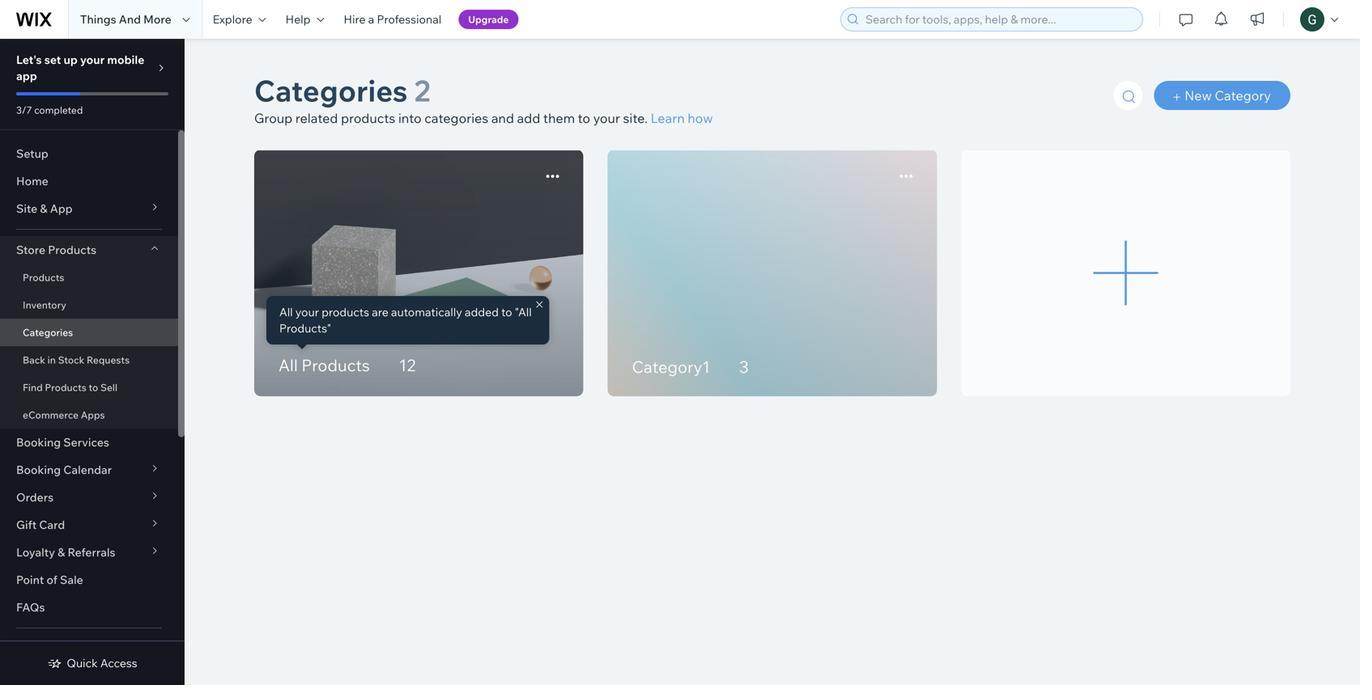 Task type: describe. For each thing, give the bounding box(es) containing it.
products for all products
[[302, 355, 370, 376]]

all products
[[279, 355, 370, 376]]

quick access button
[[47, 657, 137, 671]]

help
[[286, 12, 311, 26]]

ecommerce apps link
[[0, 402, 178, 429]]

a
[[368, 12, 374, 26]]

orders
[[16, 491, 54, 505]]

setup
[[16, 147, 48, 161]]

booking calendar button
[[0, 457, 178, 484]]

products"
[[279, 321, 331, 336]]

and
[[491, 110, 514, 126]]

and
[[119, 12, 141, 26]]

3/7 completed
[[16, 104, 83, 116]]

app
[[16, 69, 37, 83]]

back
[[23, 354, 45, 366]]

gift card
[[16, 518, 65, 532]]

& for loyalty
[[58, 546, 65, 560]]

let's set up your mobile app
[[16, 53, 144, 83]]

Search for tools, apps, help & more... field
[[861, 8, 1138, 31]]

automatically
[[391, 305, 462, 319]]

in
[[48, 354, 56, 366]]

find
[[23, 382, 43, 394]]

up
[[64, 53, 78, 67]]

orders button
[[0, 484, 178, 512]]

to inside all your products are automatically added to "all products"
[[501, 305, 512, 319]]

point of sale
[[16, 573, 83, 587]]

home link
[[0, 168, 178, 195]]

booking calendar
[[16, 463, 112, 477]]

things
[[80, 12, 116, 26]]

find products to sell link
[[0, 374, 178, 402]]

back in stock requests link
[[0, 347, 178, 374]]

2 horizontal spatial to
[[578, 110, 590, 126]]

learn
[[651, 110, 685, 126]]

all for all products
[[279, 355, 298, 376]]

app
[[50, 202, 73, 216]]

site & app
[[16, 202, 73, 216]]

let's
[[16, 53, 42, 67]]

of
[[47, 573, 57, 587]]

hire a professional
[[344, 12, 442, 26]]

site
[[16, 202, 37, 216]]

your inside all your products are automatically added to "all products"
[[295, 305, 319, 319]]

into
[[398, 110, 422, 126]]

site.
[[623, 110, 648, 126]]

new category link
[[1154, 81, 1291, 110]]

2
[[414, 72, 431, 109]]

products for find products to sell
[[45, 382, 86, 394]]

learn how link
[[651, 110, 713, 126]]

your inside let's set up your mobile app
[[80, 53, 105, 67]]

all your products are automatically added to "all products"
[[279, 305, 532, 336]]

store products
[[16, 243, 97, 257]]

"all
[[515, 305, 532, 319]]

products for store products
[[48, 243, 97, 257]]

faqs link
[[0, 594, 178, 622]]

are
[[372, 305, 389, 319]]

professional
[[377, 12, 442, 26]]

gift card button
[[0, 512, 178, 539]]

categories for categories 2
[[254, 72, 408, 109]]

to inside sidebar 'element'
[[89, 382, 98, 394]]

set
[[44, 53, 61, 67]]

& for site
[[40, 202, 47, 216]]

explore
[[213, 12, 252, 26]]

booking for booking calendar
[[16, 463, 61, 477]]

referrals
[[68, 546, 115, 560]]

3
[[739, 357, 749, 377]]

booking services
[[16, 436, 109, 450]]

products for are
[[322, 305, 369, 319]]

upgrade button
[[459, 10, 519, 29]]

categories for categories
[[23, 327, 73, 339]]

setup link
[[0, 140, 178, 168]]

find products to sell
[[23, 382, 118, 394]]

things and more
[[80, 12, 171, 26]]

card
[[39, 518, 65, 532]]

how
[[688, 110, 713, 126]]

inventory
[[23, 299, 66, 311]]

3/7
[[16, 104, 32, 116]]

booking services link
[[0, 429, 178, 457]]

category
[[1215, 87, 1271, 104]]



Task type: locate. For each thing, give the bounding box(es) containing it.
categories 2
[[254, 72, 431, 109]]

sell
[[100, 382, 118, 394]]

& right loyalty
[[58, 546, 65, 560]]

site & app button
[[0, 195, 178, 223]]

your up products"
[[295, 305, 319, 319]]

your
[[80, 53, 105, 67], [593, 110, 620, 126], [295, 305, 319, 319]]

2 horizontal spatial your
[[593, 110, 620, 126]]

categories inside categories link
[[23, 327, 73, 339]]

quick
[[67, 657, 98, 671]]

categories up 'related' at top
[[254, 72, 408, 109]]

1 vertical spatial booking
[[16, 463, 61, 477]]

booking up orders
[[16, 463, 61, 477]]

0 horizontal spatial your
[[80, 53, 105, 67]]

faqs
[[16, 601, 45, 615]]

loyalty & referrals button
[[0, 539, 178, 567]]

booking
[[16, 436, 61, 450], [16, 463, 61, 477]]

& right the site
[[40, 202, 47, 216]]

them
[[543, 110, 575, 126]]

products down products"
[[302, 355, 370, 376]]

back in stock requests
[[23, 354, 130, 366]]

0 horizontal spatial &
[[40, 202, 47, 216]]

booking for booking services
[[16, 436, 61, 450]]

1 booking from the top
[[16, 436, 61, 450]]

0 vertical spatial categories
[[254, 72, 408, 109]]

store products button
[[0, 236, 178, 264]]

add
[[517, 110, 540, 126]]

help button
[[276, 0, 334, 39]]

inventory link
[[0, 292, 178, 319]]

to left "all
[[501, 305, 512, 319]]

0 vertical spatial to
[[578, 110, 590, 126]]

new category
[[1185, 87, 1271, 104]]

related
[[295, 110, 338, 126]]

0 vertical spatial &
[[40, 202, 47, 216]]

products up products link
[[48, 243, 97, 257]]

stock
[[58, 354, 84, 366]]

to right them on the left top
[[578, 110, 590, 126]]

sidebar element
[[0, 39, 185, 686]]

1 vertical spatial to
[[501, 305, 512, 319]]

products up inventory
[[23, 272, 64, 284]]

products link
[[0, 264, 178, 292]]

1 vertical spatial &
[[58, 546, 65, 560]]

all for all your products are automatically added to "all products"
[[279, 305, 293, 319]]

1 vertical spatial your
[[593, 110, 620, 126]]

apps
[[81, 409, 105, 421]]

products for into
[[341, 110, 395, 126]]

all inside all your products are automatically added to "all products"
[[279, 305, 293, 319]]

ecommerce apps
[[23, 409, 105, 421]]

products inside all your products are automatically added to "all products"
[[322, 305, 369, 319]]

mobile
[[107, 53, 144, 67]]

categories link
[[0, 319, 178, 347]]

point
[[16, 573, 44, 587]]

products inside popup button
[[48, 243, 97, 257]]

requests
[[87, 354, 130, 366]]

0 horizontal spatial categories
[[23, 327, 73, 339]]

hire a professional link
[[334, 0, 451, 39]]

categories down inventory
[[23, 327, 73, 339]]

2 vertical spatial to
[[89, 382, 98, 394]]

1 vertical spatial categories
[[23, 327, 73, 339]]

sale
[[60, 573, 83, 587]]

&
[[40, 202, 47, 216], [58, 546, 65, 560]]

1 vertical spatial products
[[322, 305, 369, 319]]

1 horizontal spatial categories
[[254, 72, 408, 109]]

0 horizontal spatial to
[[89, 382, 98, 394]]

hire
[[344, 12, 366, 26]]

loyalty & referrals
[[16, 546, 115, 560]]

to left sell
[[89, 382, 98, 394]]

0 vertical spatial all
[[279, 305, 293, 319]]

completed
[[34, 104, 83, 116]]

upgrade
[[468, 13, 509, 26]]

booking down ecommerce
[[16, 436, 61, 450]]

new
[[1185, 87, 1212, 104]]

your right the up
[[80, 53, 105, 67]]

category1
[[632, 357, 710, 377]]

group related products into categories and add them to your site. learn how
[[254, 110, 713, 126]]

your left site.
[[593, 110, 620, 126]]

ecommerce
[[23, 409, 79, 421]]

products
[[48, 243, 97, 257], [23, 272, 64, 284], [302, 355, 370, 376], [45, 382, 86, 394]]

products up ecommerce apps
[[45, 382, 86, 394]]

products left are
[[322, 305, 369, 319]]

12
[[399, 355, 416, 376]]

quick access
[[67, 657, 137, 671]]

calendar
[[63, 463, 112, 477]]

more
[[143, 12, 171, 26]]

all down products"
[[279, 355, 298, 376]]

1 horizontal spatial &
[[58, 546, 65, 560]]

categories
[[254, 72, 408, 109], [23, 327, 73, 339]]

0 vertical spatial your
[[80, 53, 105, 67]]

2 booking from the top
[[16, 463, 61, 477]]

services
[[63, 436, 109, 450]]

added
[[465, 305, 499, 319]]

all up products"
[[279, 305, 293, 319]]

point of sale link
[[0, 567, 178, 594]]

1 horizontal spatial your
[[295, 305, 319, 319]]

0 vertical spatial products
[[341, 110, 395, 126]]

access
[[100, 657, 137, 671]]

1 vertical spatial all
[[279, 355, 298, 376]]

to
[[578, 110, 590, 126], [501, 305, 512, 319], [89, 382, 98, 394]]

categories
[[425, 110, 489, 126]]

booking inside 'dropdown button'
[[16, 463, 61, 477]]

store
[[16, 243, 45, 257]]

0 vertical spatial booking
[[16, 436, 61, 450]]

gift
[[16, 518, 37, 532]]

& inside popup button
[[58, 546, 65, 560]]

loyalty
[[16, 546, 55, 560]]

2 vertical spatial your
[[295, 305, 319, 319]]

products down categories 2
[[341, 110, 395, 126]]

home
[[16, 174, 48, 188]]

& inside "popup button"
[[40, 202, 47, 216]]

1 horizontal spatial to
[[501, 305, 512, 319]]

group
[[254, 110, 293, 126]]



Task type: vqa. For each thing, say whether or not it's contained in the screenshot.
the
no



